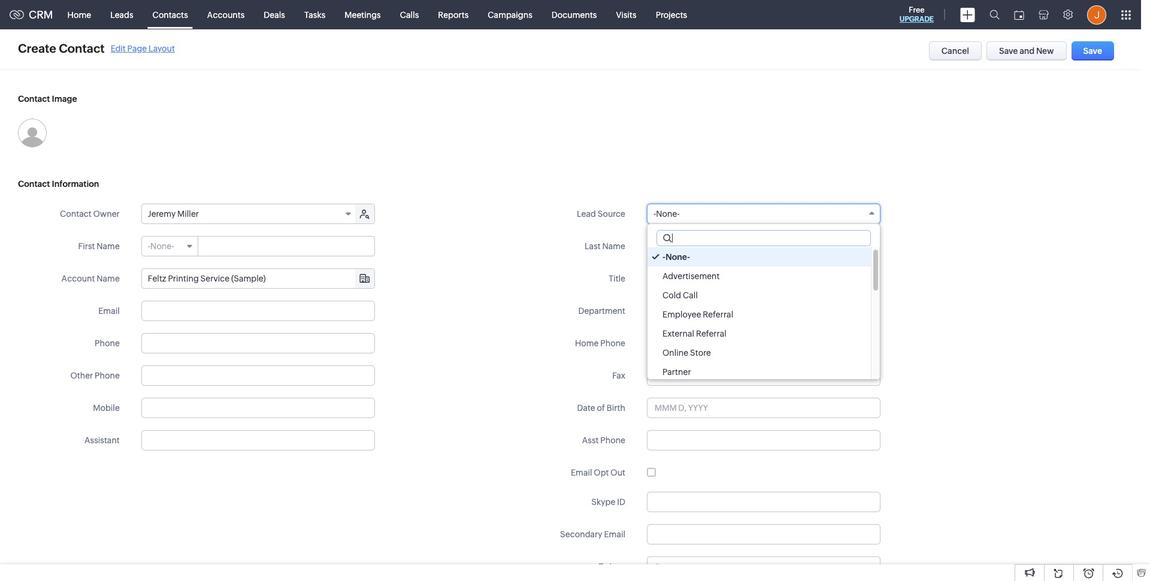 Task type: describe. For each thing, give the bounding box(es) containing it.
leads
[[110, 10, 133, 19]]

edit page layout link
[[111, 43, 175, 53]]

home for home
[[67, 10, 91, 19]]

home for home phone
[[575, 339, 599, 348]]

date of birth
[[577, 403, 626, 413]]

create menu image
[[961, 7, 976, 22]]

of
[[597, 403, 605, 413]]

phone for asst phone
[[601, 436, 626, 445]]

store
[[690, 348, 711, 358]]

tasks link
[[295, 0, 335, 29]]

department
[[579, 306, 626, 316]]

source
[[598, 209, 626, 219]]

profile element
[[1080, 0, 1114, 29]]

new
[[1037, 46, 1054, 56]]

assistant
[[84, 436, 120, 445]]

online store
[[663, 348, 711, 358]]

phone up other phone
[[95, 339, 120, 348]]

meetings link
[[335, 0, 391, 29]]

skype id
[[592, 497, 626, 507]]

advertisement
[[663, 271, 720, 281]]

free upgrade
[[900, 5, 934, 23]]

MMM D, YYYY text field
[[647, 398, 881, 418]]

2 vertical spatial email
[[604, 530, 626, 539]]

-none- inside option
[[663, 252, 690, 262]]

- inside option
[[663, 252, 666, 262]]

save for save and new
[[1000, 46, 1018, 56]]

0 vertical spatial -none-
[[654, 209, 680, 219]]

search element
[[983, 0, 1007, 29]]

last name
[[585, 242, 626, 251]]

mobile
[[93, 403, 120, 413]]

tasks
[[304, 10, 326, 19]]

name for first name
[[97, 242, 120, 251]]

documents link
[[542, 0, 607, 29]]

reports link
[[429, 0, 478, 29]]

- for "-none-" field to the right
[[654, 209, 656, 219]]

email for email opt out
[[571, 468, 592, 478]]

cold call option
[[648, 286, 871, 305]]

contacts link
[[143, 0, 198, 29]]

advertisement option
[[648, 267, 871, 286]]

1 vertical spatial -none- field
[[142, 237, 198, 256]]

Jeremy Miller field
[[142, 204, 356, 224]]

calendar image
[[1015, 10, 1025, 19]]

online store option
[[648, 343, 871, 363]]

opt
[[594, 468, 609, 478]]

leads link
[[101, 0, 143, 29]]

list box containing -none-
[[648, 247, 880, 382]]

fax
[[613, 371, 626, 381]]

cancel
[[942, 46, 970, 56]]

contact for contact information
[[18, 179, 50, 189]]

image image
[[18, 119, 47, 147]]

email for email
[[98, 306, 120, 316]]

birth
[[607, 403, 626, 413]]

meetings
[[345, 10, 381, 19]]

external referral
[[663, 329, 727, 339]]

none- for bottom "-none-" field
[[150, 242, 174, 251]]

first
[[78, 242, 95, 251]]

campaigns link
[[478, 0, 542, 29]]

contact image
[[18, 94, 77, 104]]

secondary email
[[560, 530, 626, 539]]

deals
[[264, 10, 285, 19]]

partner
[[663, 367, 691, 377]]

cancel button
[[929, 41, 982, 61]]

create
[[18, 41, 56, 55]]

and
[[1020, 46, 1035, 56]]

visits link
[[607, 0, 646, 29]]

documents
[[552, 10, 597, 19]]

- for bottom "-none-" field
[[148, 242, 150, 251]]

id
[[617, 497, 626, 507]]

contact for contact owner
[[60, 209, 91, 219]]

@
[[654, 562, 662, 572]]

accounts link
[[198, 0, 254, 29]]

deals link
[[254, 0, 295, 29]]



Task type: vqa. For each thing, say whether or not it's contained in the screenshot.
Name
yes



Task type: locate. For each thing, give the bounding box(es) containing it.
name right last
[[603, 242, 626, 251]]

calls
[[400, 10, 419, 19]]

1 save from the left
[[1000, 46, 1018, 56]]

save and new
[[1000, 46, 1054, 56]]

1 vertical spatial email
[[571, 468, 592, 478]]

2 vertical spatial -
[[663, 252, 666, 262]]

contact owner
[[60, 209, 120, 219]]

create contact edit page layout
[[18, 41, 175, 55]]

save button
[[1072, 41, 1115, 61]]

- right source
[[654, 209, 656, 219]]

contact down home link
[[59, 41, 105, 55]]

owner
[[93, 209, 120, 219]]

contacts
[[153, 10, 188, 19]]

name for account name
[[97, 274, 120, 283]]

image
[[52, 94, 77, 104]]

1 vertical spatial -
[[148, 242, 150, 251]]

other
[[70, 371, 93, 381]]

page
[[127, 43, 147, 53]]

home phone
[[575, 339, 626, 348]]

asst
[[582, 436, 599, 445]]

2 vertical spatial -none-
[[663, 252, 690, 262]]

1 horizontal spatial home
[[575, 339, 599, 348]]

lead source
[[577, 209, 626, 219]]

phone right other
[[95, 371, 120, 381]]

contact for contact image
[[18, 94, 50, 104]]

employee referral
[[663, 310, 734, 319]]

referral for employee referral
[[703, 310, 734, 319]]

2 horizontal spatial -
[[663, 252, 666, 262]]

referral up store
[[696, 329, 727, 339]]

online
[[663, 348, 689, 358]]

reports
[[438, 10, 469, 19]]

partner option
[[648, 363, 871, 382]]

2 horizontal spatial email
[[604, 530, 626, 539]]

1 horizontal spatial email
[[571, 468, 592, 478]]

phone up fax
[[601, 339, 626, 348]]

0 vertical spatial email
[[98, 306, 120, 316]]

save and new button
[[987, 41, 1067, 61]]

2 save from the left
[[1084, 46, 1103, 56]]

asst phone
[[582, 436, 626, 445]]

create menu element
[[953, 0, 983, 29]]

phone
[[95, 339, 120, 348], [601, 339, 626, 348], [95, 371, 120, 381], [601, 436, 626, 445]]

- down jeremy
[[148, 242, 150, 251]]

-none- up advertisement
[[663, 252, 690, 262]]

edit
[[111, 43, 126, 53]]

none- up advertisement
[[666, 252, 690, 262]]

search image
[[990, 10, 1000, 20]]

None text field
[[199, 237, 374, 256], [141, 301, 375, 321], [647, 301, 881, 321], [141, 333, 375, 354], [141, 366, 375, 386], [647, 366, 881, 386], [141, 398, 375, 418], [647, 430, 881, 451], [647, 492, 881, 512], [647, 524, 881, 545], [663, 557, 880, 576], [199, 237, 374, 256], [141, 301, 375, 321], [647, 301, 881, 321], [141, 333, 375, 354], [141, 366, 375, 386], [647, 366, 881, 386], [141, 398, 375, 418], [647, 430, 881, 451], [647, 492, 881, 512], [647, 524, 881, 545], [663, 557, 880, 576]]

date
[[577, 403, 596, 413]]

profile image
[[1088, 5, 1107, 24]]

list box
[[648, 247, 880, 382]]

-
[[654, 209, 656, 219], [148, 242, 150, 251], [663, 252, 666, 262]]

0 horizontal spatial home
[[67, 10, 91, 19]]

-none- option
[[648, 247, 871, 267]]

-none-
[[654, 209, 680, 219], [148, 242, 174, 251], [663, 252, 690, 262]]

first name
[[78, 242, 120, 251]]

phone for home phone
[[601, 339, 626, 348]]

contact
[[59, 41, 105, 55], [18, 94, 50, 104], [18, 179, 50, 189], [60, 209, 91, 219]]

title
[[609, 274, 626, 283]]

cold call
[[663, 291, 698, 300]]

2 vertical spatial none-
[[666, 252, 690, 262]]

upgrade
[[900, 15, 934, 23]]

name right account
[[97, 274, 120, 283]]

secondary
[[560, 530, 603, 539]]

none-
[[656, 209, 680, 219], [150, 242, 174, 251], [666, 252, 690, 262]]

layout
[[149, 43, 175, 53]]

name for last name
[[603, 242, 626, 251]]

home down the department
[[575, 339, 599, 348]]

None text field
[[657, 231, 871, 246], [647, 236, 881, 256], [647, 268, 881, 289], [142, 269, 374, 288], [647, 333, 881, 354], [141, 430, 375, 451], [657, 231, 871, 246], [647, 236, 881, 256], [647, 268, 881, 289], [142, 269, 374, 288], [647, 333, 881, 354], [141, 430, 375, 451]]

save for save
[[1084, 46, 1103, 56]]

phone for other phone
[[95, 371, 120, 381]]

1 vertical spatial none-
[[150, 242, 174, 251]]

-none- field down jeremy miller
[[142, 237, 198, 256]]

calls link
[[391, 0, 429, 29]]

external
[[663, 329, 695, 339]]

email
[[98, 306, 120, 316], [571, 468, 592, 478], [604, 530, 626, 539]]

1 vertical spatial referral
[[696, 329, 727, 339]]

none- right source
[[656, 209, 680, 219]]

save inside button
[[1000, 46, 1018, 56]]

0 horizontal spatial -none- field
[[142, 237, 198, 256]]

none- down jeremy
[[150, 242, 174, 251]]

referral for external referral
[[696, 329, 727, 339]]

name right first
[[97, 242, 120, 251]]

-None- field
[[647, 204, 881, 224], [142, 237, 198, 256]]

crm link
[[10, 8, 53, 21]]

1 horizontal spatial -none- field
[[647, 204, 881, 224]]

out
[[611, 468, 626, 478]]

-none- down jeremy
[[148, 242, 174, 251]]

campaigns
[[488, 10, 533, 19]]

none- for "-none-" field to the right
[[656, 209, 680, 219]]

save down profile element
[[1084, 46, 1103, 56]]

projects link
[[646, 0, 697, 29]]

information
[[52, 179, 99, 189]]

phone right asst
[[601, 436, 626, 445]]

0 vertical spatial -none- field
[[647, 204, 881, 224]]

0 horizontal spatial -
[[148, 242, 150, 251]]

None field
[[142, 269, 374, 288]]

last
[[585, 242, 601, 251]]

employee
[[663, 310, 701, 319]]

twitter
[[599, 562, 626, 572]]

miller
[[177, 209, 199, 219]]

0 horizontal spatial save
[[1000, 46, 1018, 56]]

0 vertical spatial referral
[[703, 310, 734, 319]]

contact left the information
[[18, 179, 50, 189]]

cold
[[663, 291, 681, 300]]

email down account name
[[98, 306, 120, 316]]

crm
[[29, 8, 53, 21]]

-none- right source
[[654, 209, 680, 219]]

save left the "and"
[[1000, 46, 1018, 56]]

email left opt
[[571, 468, 592, 478]]

save inside button
[[1084, 46, 1103, 56]]

- up advertisement
[[663, 252, 666, 262]]

jeremy
[[148, 209, 176, 219]]

name
[[97, 242, 120, 251], [603, 242, 626, 251], [97, 274, 120, 283]]

call
[[683, 291, 698, 300]]

1 horizontal spatial save
[[1084, 46, 1103, 56]]

other phone
[[70, 371, 120, 381]]

0 horizontal spatial email
[[98, 306, 120, 316]]

skype
[[592, 497, 616, 507]]

visits
[[616, 10, 637, 19]]

none- inside option
[[666, 252, 690, 262]]

email up twitter
[[604, 530, 626, 539]]

home up the create contact edit page layout
[[67, 10, 91, 19]]

account
[[61, 274, 95, 283]]

employee referral option
[[648, 305, 871, 324]]

referral
[[703, 310, 734, 319], [696, 329, 727, 339]]

email opt out
[[571, 468, 626, 478]]

accounts
[[207, 10, 245, 19]]

free
[[909, 5, 925, 14]]

contact down the information
[[60, 209, 91, 219]]

1 vertical spatial -none-
[[148, 242, 174, 251]]

0 vertical spatial -
[[654, 209, 656, 219]]

0 vertical spatial none-
[[656, 209, 680, 219]]

referral up external referral
[[703, 310, 734, 319]]

1 vertical spatial home
[[575, 339, 599, 348]]

contact information
[[18, 179, 99, 189]]

jeremy miller
[[148, 209, 199, 219]]

-none- field up -none- option
[[647, 204, 881, 224]]

0 vertical spatial home
[[67, 10, 91, 19]]

projects
[[656, 10, 688, 19]]

home
[[67, 10, 91, 19], [575, 339, 599, 348]]

contact left image
[[18, 94, 50, 104]]

lead
[[577, 209, 596, 219]]

external referral option
[[648, 324, 871, 343]]

home link
[[58, 0, 101, 29]]

account name
[[61, 274, 120, 283]]

1 horizontal spatial -
[[654, 209, 656, 219]]



